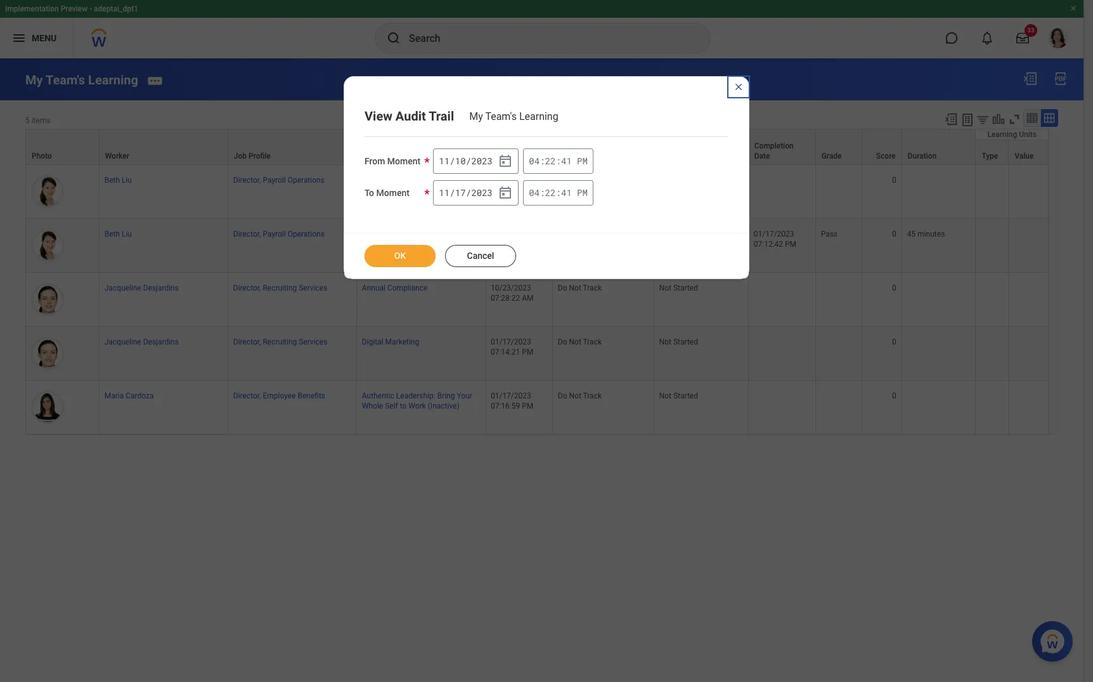 Task type: vqa. For each thing, say whether or not it's contained in the screenshot.
01/17/2023 07:12:21 PM Payroll
yes



Task type: describe. For each thing, give the bounding box(es) containing it.
compliance
[[388, 284, 428, 292]]

type
[[982, 152, 999, 160]]

my team's learning inside the view audit trail dialog
[[470, 111, 559, 123]]

1 director, from the top
[[233, 176, 261, 184]]

employee's photo (beth liu) image for export to excel icon
[[31, 229, 64, 262]]

digital marketing link
[[362, 335, 419, 346]]

45 minutes
[[908, 230, 946, 238]]

1 do not track element from the top
[[558, 173, 602, 184]]

director, payroll operations link for 10/23/2023
[[233, 173, 325, 184]]

07:28:22 for director, payroll operations
[[491, 186, 520, 195]]

completed element
[[660, 227, 697, 238]]

do not track element for 01/17/2023 07:16:59 pm
[[558, 389, 602, 400]]

work
[[409, 402, 426, 411]]

close environment banner image
[[1070, 4, 1078, 12]]

22 for 11 / 10 / 2023
[[545, 155, 556, 167]]

2 started from the top
[[674, 338, 698, 346]]

director, for annual compliance
[[233, 284, 261, 292]]

calendar image
[[498, 185, 513, 200]]

3 row from the top
[[25, 165, 1049, 219]]

development:
[[430, 230, 477, 238]]

10
[[455, 155, 466, 167]]

recruiting for digital marketing
[[263, 338, 297, 346]]

fullscreen image
[[1008, 112, 1022, 126]]

01/17/2023 07:14:21 pm
[[491, 338, 534, 357]]

search image
[[386, 30, 402, 46]]

not started for 10/23/2023 07:28:22 am
[[660, 284, 698, 292]]

minute spin button for 11 / 10 / 2023
[[545, 155, 556, 167]]

worker
[[105, 152, 129, 160]]

advanced business development: communication and negotiation (inactive)
[[362, 230, 477, 259]]

pm down attendance
[[577, 187, 588, 199]]

director, employee benefits
[[233, 392, 325, 400]]

1 track from the top
[[583, 176, 602, 184]]

preview
[[61, 4, 88, 13]]

second spin button for 11 / 17 / 2023
[[561, 187, 572, 199]]

11 / 17 / 2023
[[439, 186, 493, 198]]

learning units button
[[977, 129, 1049, 139]]

before or after midday spin button for 11 / 10 / 2023
[[577, 155, 588, 167]]

learning units
[[988, 130, 1037, 139]]

liu for 10/23/2023
[[122, 176, 132, 184]]

track for 01/17/2023 07:12:21 pm
[[583, 230, 602, 238]]

view audit trail
[[365, 108, 454, 124]]

calendar image
[[498, 154, 513, 169]]

pm for 01/17/2023 07:14:21 pm
[[522, 348, 534, 357]]

adeptai_dpt1
[[94, 4, 138, 13]]

photo
[[32, 152, 52, 160]]

score button
[[863, 129, 902, 164]]

to moment group
[[433, 180, 519, 206]]

beth liu for 01/17/2023 07:12:21 pm
[[104, 230, 132, 238]]

maria cardoza link
[[104, 389, 154, 400]]

hour spin button for 11 / 17 / 2023
[[529, 187, 540, 199]]

implementation
[[5, 4, 59, 13]]

to
[[365, 188, 374, 198]]

0 for digital marketing
[[893, 338, 897, 346]]

minutes
[[918, 230, 946, 238]]

registration date button
[[486, 129, 552, 164]]

audit
[[396, 108, 426, 124]]

registration date
[[492, 141, 533, 160]]

01/17/2023 07:12:42 pm
[[754, 230, 797, 249]]

41 for 11 / 10 / 2023
[[562, 155, 572, 167]]

jacqueline desjardins for digital
[[104, 338, 179, 346]]

07:16:59
[[491, 402, 520, 411]]

learning for my team's learning element inside the the view audit trail dialog
[[520, 111, 559, 123]]

0 for authentic leadership: bring your whole self to work (inactive)
[[893, 392, 897, 400]]

employee's photo (maria cardoza) image
[[31, 391, 64, 424]]

4 row from the top
[[25, 219, 1049, 273]]

director, payroll operations link for 01/17/2023
[[233, 227, 325, 238]]

04 : 22 : 41 pm for 11 / 10 / 2023
[[529, 155, 588, 167]]

authentic leadership: bring your whole self to work (inactive)
[[362, 392, 473, 411]]

do not track for 01/17/2023 07:12:21 pm
[[558, 230, 602, 238]]

: down attendance
[[556, 187, 561, 199]]

beth liu for 10/23/2023 07:28:22 am
[[104, 176, 132, 184]]

my team's learning inside main content
[[25, 72, 138, 87]]

and
[[418, 240, 431, 249]]

/ left 10
[[450, 155, 455, 167]]

from moment
[[365, 156, 421, 166]]

to moment
[[365, 188, 410, 198]]

view
[[365, 108, 393, 124]]

2 not started element from the top
[[660, 335, 698, 346]]

duration
[[908, 152, 937, 160]]

cancel
[[467, 251, 495, 261]]

: right registration date
[[540, 155, 545, 167]]

pm for 01/17/2023 07:12:21 pm
[[522, 240, 534, 249]]

grade button
[[816, 129, 862, 164]]

advanced business development: communication and negotiation (inactive) link
[[362, 227, 477, 259]]

worker button
[[99, 129, 228, 164]]

attendance status
[[559, 152, 622, 160]]

whole
[[362, 402, 383, 411]]

completed
[[660, 230, 697, 238]]

jacqueline for annual compliance
[[104, 284, 141, 292]]

annual compliance link
[[362, 281, 428, 292]]

cardoza
[[126, 392, 154, 400]]

5
[[25, 116, 30, 125]]

communication
[[362, 240, 416, 249]]

value
[[1015, 152, 1034, 160]]

07:12:21
[[491, 240, 520, 249]]

beth for 01/17/2023
[[104, 230, 120, 238]]

11 for 11 / 17 / 2023
[[439, 186, 450, 198]]

bring
[[438, 392, 455, 400]]

beth liu link for 01/17/2023 07:12:21 pm
[[104, 227, 132, 238]]

status
[[600, 152, 622, 160]]

completion
[[755, 141, 794, 150]]

expand/collapse chart image
[[992, 112, 1006, 126]]

payroll for 10/23/2023 07:28:22 am
[[263, 176, 286, 184]]

0 horizontal spatial my team's learning element
[[25, 72, 138, 87]]

do not track for 01/17/2023 07:14:21 pm
[[558, 338, 602, 346]]

photo button
[[26, 129, 99, 164]]

04 for 11 / 10 / 2023
[[529, 155, 540, 167]]

team's inside main content
[[46, 72, 85, 87]]

attendance status button
[[553, 129, 654, 164]]

advanced
[[362, 230, 396, 238]]

job
[[234, 152, 247, 160]]

attendance
[[559, 152, 598, 160]]

track for 01/17/2023 07:16:59 pm
[[583, 392, 602, 400]]

10/23/2023 for director, payroll operations
[[491, 176, 532, 184]]

22 for 11 / 17 / 2023
[[545, 187, 556, 199]]

view printable version (pdf) image
[[1054, 71, 1069, 86]]

10/23/2023 for director, recruiting services
[[491, 284, 532, 292]]

pm for 01/17/2023 07:16:59 pm
[[522, 402, 534, 411]]

ok button
[[365, 245, 436, 267]]

jacqueline desjardins for annual
[[104, 284, 179, 292]]

maria
[[104, 392, 124, 400]]

view audit trail dialog
[[344, 76, 750, 279]]

grade
[[822, 152, 842, 160]]

beth liu link for 10/23/2023 07:28:22 am
[[104, 173, 132, 184]]

01/17/2023 for 07:14:21
[[491, 338, 532, 346]]

date for completion date
[[755, 152, 771, 160]]

director, for advanced business development: communication and negotiation (inactive)
[[233, 230, 261, 238]]

recruiting for annual compliance
[[263, 284, 297, 292]]

operations for 01/17/2023 07:12:21 pm
[[288, 230, 325, 238]]

not started for 01/17/2023 07:16:59 pm
[[660, 392, 698, 400]]

01/17/2023 07:16:59 pm
[[491, 392, 534, 411]]

row containing learning units
[[25, 129, 1049, 165]]

do not track element for 10/23/2023 07:28:22 am
[[558, 281, 602, 292]]

items
[[32, 116, 51, 125]]

07:12:42
[[754, 240, 784, 249]]

2023 for 11 / 10 / 2023
[[472, 155, 493, 167]]

profile
[[249, 152, 271, 160]]

01/17/2023 for 07:16:59
[[491, 392, 532, 400]]

do not track element for 01/17/2023 07:12:21 pm
[[558, 227, 602, 238]]

row containing type
[[25, 139, 1049, 165]]

04 : 22 : 41 pm for 11 / 17 / 2023
[[529, 187, 588, 199]]

enrolled content button
[[357, 129, 485, 164]]

profile logan mcneil element
[[1041, 24, 1077, 52]]

desjardins for annual
[[143, 284, 179, 292]]

07:14:21
[[491, 348, 520, 357]]

registration
[[492, 141, 533, 150]]

11 for 11 / 10 / 2023
[[439, 155, 450, 167]]

enrolled content
[[363, 152, 419, 160]]

employee's photo (beth liu) image for export to excel image
[[31, 175, 64, 208]]

employee
[[263, 392, 296, 400]]

director, payroll operations for 01/17/2023
[[233, 230, 325, 238]]

notifications large image
[[981, 32, 994, 44]]

1 employee's photo (jacqueline desjardins) image from the top
[[31, 283, 64, 316]]

score
[[877, 152, 896, 160]]

director, employee benefits link
[[233, 389, 325, 400]]

inbox large image
[[1017, 32, 1030, 44]]



Task type: locate. For each thing, give the bounding box(es) containing it.
0 vertical spatial employee's photo (beth liu) image
[[31, 175, 64, 208]]

do not track element for 01/17/2023 07:14:21 pm
[[558, 335, 602, 346]]

2 vertical spatial started
[[674, 392, 698, 400]]

0 vertical spatial my team's learning element
[[25, 72, 138, 87]]

1 vertical spatial 41
[[562, 187, 572, 199]]

1 04 : 22 : 41 pm from the top
[[529, 155, 588, 167]]

(inactive) inside advanced business development: communication and negotiation (inactive)
[[362, 250, 394, 259]]

my team's learning element up items
[[25, 72, 138, 87]]

digital marketing
[[362, 338, 419, 346]]

2 am from the top
[[522, 294, 534, 303]]

second spin button down attendance
[[561, 187, 572, 199]]

1 vertical spatial beth liu link
[[104, 227, 132, 238]]

do for 01/17/2023 07:14:21 pm
[[558, 338, 568, 346]]

-
[[90, 4, 92, 13]]

1 started from the top
[[674, 284, 698, 292]]

date down registration at top
[[492, 152, 507, 160]]

01/17/2023 up 07:14:21
[[491, 338, 532, 346]]

41 left status
[[562, 155, 572, 167]]

team's up registration at top
[[486, 111, 517, 123]]

2 director, recruiting services link from the top
[[233, 335, 328, 346]]

director, for authentic leadership: bring your whole self to work (inactive)
[[233, 392, 261, 400]]

2 services from the top
[[299, 338, 328, 346]]

am up 01/17/2023 07:14:21 pm
[[522, 294, 534, 303]]

jacqueline desjardins link for annual
[[104, 281, 179, 292]]

(inactive) inside authentic leadership: bring your whole self to work (inactive)
[[428, 402, 460, 411]]

1 minute spin button from the top
[[545, 155, 556, 167]]

payroll
[[263, 176, 286, 184], [263, 230, 286, 238]]

services up benefits
[[299, 338, 328, 346]]

do for 10/23/2023 07:28:22 am
[[558, 284, 568, 292]]

0 vertical spatial desjardins
[[143, 284, 179, 292]]

employee's photo (beth liu) image
[[31, 175, 64, 208], [31, 229, 64, 262]]

pm right 07:16:59
[[522, 402, 534, 411]]

0 horizontal spatial date
[[492, 152, 507, 160]]

moment
[[388, 156, 421, 166], [377, 188, 410, 198]]

second spin button left status
[[561, 155, 572, 167]]

0 vertical spatial minute spin button
[[545, 155, 556, 167]]

hour spin button for 11 / 10 / 2023
[[529, 155, 540, 167]]

11 left 17
[[439, 186, 450, 198]]

0 vertical spatial my
[[25, 72, 43, 87]]

1 vertical spatial second spin button
[[561, 187, 572, 199]]

expand table image
[[1044, 111, 1056, 124]]

1 second spin button from the top
[[561, 155, 572, 167]]

4 0 from the top
[[893, 338, 897, 346]]

2 vertical spatial not started element
[[660, 389, 698, 400]]

1 vertical spatial jacqueline
[[104, 338, 141, 346]]

director, payroll operations for 10/23/2023
[[233, 176, 325, 184]]

0 horizontal spatial my
[[25, 72, 43, 87]]

2 director, payroll operations link from the top
[[233, 227, 325, 238]]

minute spin button
[[545, 155, 556, 167], [545, 187, 556, 199]]

services for digital marketing
[[299, 338, 328, 346]]

0 vertical spatial services
[[299, 284, 328, 292]]

2 employee's photo (beth liu) image from the top
[[31, 229, 64, 262]]

started
[[674, 284, 698, 292], [674, 338, 698, 346], [674, 392, 698, 400]]

moment for 11 / 10 / 2023
[[388, 156, 421, 166]]

1 vertical spatial 22
[[545, 187, 556, 199]]

pm inside 01/17/2023 07:12:21 pm
[[522, 240, 534, 249]]

enrolled
[[363, 152, 391, 160]]

1 vertical spatial 04
[[529, 187, 540, 199]]

1 vertical spatial recruiting
[[263, 338, 297, 346]]

3 track from the top
[[583, 284, 602, 292]]

self
[[385, 402, 398, 411]]

:
[[540, 155, 545, 167], [556, 155, 561, 167], [540, 187, 545, 199], [556, 187, 561, 199]]

benefits
[[298, 392, 325, 400]]

2 41 from the top
[[562, 187, 572, 199]]

my team's learning up items
[[25, 72, 138, 87]]

0 vertical spatial payroll
[[263, 176, 286, 184]]

3 0 from the top
[[893, 284, 897, 292]]

2 date from the left
[[755, 152, 771, 160]]

1 04 from the top
[[529, 155, 540, 167]]

learning inside the view audit trail dialog
[[520, 111, 559, 123]]

0 vertical spatial 10/23/2023
[[491, 176, 532, 184]]

director, for digital marketing
[[233, 338, 261, 346]]

started for 01/17/2023 07:16:59 pm
[[674, 392, 698, 400]]

pm right 07:12:42
[[785, 240, 797, 249]]

1 vertical spatial payroll
[[263, 230, 286, 238]]

2 0 from the top
[[893, 230, 897, 238]]

jacqueline desjardins
[[104, 284, 179, 292], [104, 338, 179, 346]]

date inside completion date
[[755, 152, 771, 160]]

2 director, recruiting services from the top
[[233, 338, 328, 346]]

2 liu from the top
[[122, 230, 132, 238]]

2 do from the top
[[558, 230, 568, 238]]

0 vertical spatial second spin button
[[561, 155, 572, 167]]

1 not started from the top
[[660, 284, 698, 292]]

1 horizontal spatial team's
[[486, 111, 517, 123]]

export to worksheets image
[[961, 112, 976, 127]]

value button
[[1010, 140, 1049, 164]]

2 04 from the top
[[529, 187, 540, 199]]

director, recruiting services link for digital
[[233, 335, 328, 346]]

0 vertical spatial employee's photo (jacqueline desjardins) image
[[31, 283, 64, 316]]

do for 01/17/2023 07:16:59 pm
[[558, 392, 568, 400]]

2 10/23/2023 from the top
[[491, 284, 532, 292]]

1 2023 from the top
[[472, 155, 493, 167]]

04 down registration at top
[[529, 155, 540, 167]]

1 vertical spatial 07:28:22
[[491, 294, 520, 303]]

1 horizontal spatial my team's learning element
[[470, 111, 566, 123]]

annual
[[362, 284, 386, 292]]

2 not started from the top
[[660, 338, 698, 346]]

1 vertical spatial hour spin button
[[529, 187, 540, 199]]

01/17/2023 for 07:12:21
[[491, 230, 532, 238]]

authentic leadership: bring your whole self to work (inactive) link
[[362, 389, 473, 411]]

my inside the view audit trail dialog
[[470, 111, 483, 123]]

3 not started element from the top
[[660, 389, 698, 400]]

1 vertical spatial director, payroll operations link
[[233, 227, 325, 238]]

1 vertical spatial jacqueline desjardins link
[[104, 335, 179, 346]]

my inside the my team's learning main content
[[25, 72, 43, 87]]

marketing
[[385, 338, 419, 346]]

0 vertical spatial before or after midday spin button
[[577, 155, 588, 167]]

0 vertical spatial 10/23/2023 07:28:22 am
[[491, 176, 534, 195]]

2023 right 10
[[472, 155, 493, 167]]

pm inside 01/17/2023 07:16:59 pm
[[522, 402, 534, 411]]

0 vertical spatial director, payroll operations
[[233, 176, 325, 184]]

2 second spin button from the top
[[561, 187, 572, 199]]

5 row from the top
[[25, 273, 1049, 327]]

5 track from the top
[[583, 392, 602, 400]]

0 vertical spatial director, recruiting services
[[233, 284, 328, 292]]

04 right calendar icon
[[529, 187, 540, 199]]

01/17/2023 up 07:16:59
[[491, 392, 532, 400]]

do not track element
[[558, 173, 602, 184], [558, 227, 602, 238], [558, 281, 602, 292], [558, 335, 602, 346], [558, 389, 602, 400]]

1 vertical spatial my
[[470, 111, 483, 123]]

22 left attendance
[[545, 155, 556, 167]]

negotiation
[[432, 240, 472, 249]]

/ left 17
[[450, 186, 455, 198]]

1 vertical spatial minute spin button
[[545, 187, 556, 199]]

01/17/2023
[[491, 230, 532, 238], [754, 230, 795, 238], [491, 338, 532, 346], [491, 392, 532, 400]]

2 minute spin button from the top
[[545, 187, 556, 199]]

5 0 from the top
[[893, 392, 897, 400]]

1 horizontal spatial my
[[470, 111, 483, 123]]

1 vertical spatial not started element
[[660, 335, 698, 346]]

1 horizontal spatial learning
[[520, 111, 559, 123]]

2 jacqueline desjardins from the top
[[104, 338, 179, 346]]

41 for 11 / 17 / 2023
[[562, 187, 572, 199]]

1 am from the top
[[522, 186, 534, 195]]

1 vertical spatial services
[[299, 338, 328, 346]]

1 vertical spatial beth
[[104, 230, 120, 238]]

2 jacqueline from the top
[[104, 338, 141, 346]]

cell
[[655, 165, 749, 219], [749, 165, 816, 219], [816, 165, 863, 219], [903, 165, 977, 219], [977, 165, 1010, 219], [1010, 165, 1049, 219], [977, 219, 1010, 273], [1010, 219, 1049, 273], [749, 273, 816, 327], [816, 273, 863, 327], [903, 273, 977, 327], [977, 273, 1010, 327], [1010, 273, 1049, 327], [749, 327, 816, 381], [816, 327, 863, 381], [903, 327, 977, 381], [977, 327, 1010, 381], [1010, 327, 1049, 381], [749, 381, 816, 435], [816, 381, 863, 435], [903, 381, 977, 435], [977, 381, 1010, 435], [1010, 381, 1049, 435]]

1 hour spin button from the top
[[529, 155, 540, 167]]

3 do from the top
[[558, 284, 568, 292]]

do not track for 10/23/2023 07:28:22 am
[[558, 284, 602, 292]]

do for 01/17/2023 07:12:21 pm
[[558, 230, 568, 238]]

jacqueline
[[104, 284, 141, 292], [104, 338, 141, 346]]

pm right 07:12:21
[[522, 240, 534, 249]]

2023 right 17
[[472, 186, 493, 198]]

1 vertical spatial learning
[[520, 111, 559, 123]]

1 vertical spatial before or after midday spin button
[[577, 187, 588, 199]]

01/17/2023 inside "01/17/2023 07:12:42 pm"
[[754, 230, 795, 238]]

export to excel image
[[1023, 71, 1039, 86]]

minute spin button for 11 / 17 / 2023
[[545, 187, 556, 199]]

desjardins for digital
[[143, 338, 179, 346]]

0 vertical spatial director, payroll operations link
[[233, 173, 325, 184]]

2 beth liu link from the top
[[104, 227, 132, 238]]

1 vertical spatial liu
[[122, 230, 132, 238]]

1 director, recruiting services from the top
[[233, 284, 328, 292]]

2 22 from the top
[[545, 187, 556, 199]]

my team's learning element inside the view audit trail dialog
[[470, 111, 566, 123]]

do not track for 01/17/2023 07:16:59 pm
[[558, 392, 602, 400]]

date
[[492, 152, 507, 160], [755, 152, 771, 160]]

11 inside from moment group
[[439, 155, 450, 167]]

am for director, payroll operations
[[522, 186, 534, 195]]

track for 10/23/2023 07:28:22 am
[[583, 284, 602, 292]]

0 vertical spatial 04
[[529, 155, 540, 167]]

director, recruiting services for annual compliance
[[233, 284, 328, 292]]

not started element
[[660, 281, 698, 292], [660, 335, 698, 346], [660, 389, 698, 400]]

1 not started element from the top
[[660, 281, 698, 292]]

maria cardoza
[[104, 392, 154, 400]]

not started
[[660, 284, 698, 292], [660, 338, 698, 346], [660, 392, 698, 400]]

07:28:22 down cancel button
[[491, 294, 520, 303]]

0 vertical spatial 11
[[439, 155, 450, 167]]

started for 10/23/2023 07:28:22 am
[[674, 284, 698, 292]]

not started element for 01/17/2023 07:16:59 pm
[[660, 389, 698, 400]]

before or after midday spin button
[[577, 155, 588, 167], [577, 187, 588, 199]]

second spin button for 11 / 10 / 2023
[[561, 155, 572, 167]]

row containing maria cardoza
[[25, 381, 1049, 435]]

2 vertical spatial not started
[[660, 392, 698, 400]]

jacqueline desjardins link
[[104, 281, 179, 292], [104, 335, 179, 346]]

learning for my team's learning element to the left
[[88, 72, 138, 87]]

0 vertical spatial 22
[[545, 155, 556, 167]]

pm inside 01/17/2023 07:14:21 pm
[[522, 348, 534, 357]]

01/17/2023 for 07:12:42
[[754, 230, 795, 238]]

1 horizontal spatial date
[[755, 152, 771, 160]]

hour spin button
[[529, 155, 540, 167], [529, 187, 540, 199]]

0 for advanced business development: communication and negotiation (inactive)
[[893, 230, 897, 238]]

before or after midday spin button left status
[[577, 155, 588, 167]]

director, recruiting services for digital marketing
[[233, 338, 328, 346]]

22 right calendar icon
[[545, 187, 556, 199]]

2 11 from the top
[[439, 186, 450, 198]]

0 vertical spatial beth
[[104, 176, 120, 184]]

1 vertical spatial desjardins
[[143, 338, 179, 346]]

pm inside "01/17/2023 07:12:42 pm"
[[785, 240, 797, 249]]

11 / 10 / 2023
[[439, 155, 493, 167]]

3 started from the top
[[674, 392, 698, 400]]

3 director, from the top
[[233, 284, 261, 292]]

1 date from the left
[[492, 152, 507, 160]]

date inside registration date
[[492, 152, 507, 160]]

1 beth liu link from the top
[[104, 173, 132, 184]]

0 vertical spatial moment
[[388, 156, 421, 166]]

5 do from the top
[[558, 392, 568, 400]]

ok
[[394, 251, 406, 261]]

41
[[562, 155, 572, 167], [562, 187, 572, 199]]

/ right 17
[[466, 186, 471, 198]]

0 horizontal spatial learning
[[88, 72, 138, 87]]

my right trail
[[470, 111, 483, 123]]

1 22 from the top
[[545, 155, 556, 167]]

0 horizontal spatial (inactive)
[[362, 250, 394, 259]]

10/23/2023 07:28:22 am for services
[[491, 284, 534, 303]]

17
[[455, 186, 466, 198]]

track for 01/17/2023 07:14:21 pm
[[583, 338, 602, 346]]

1 beth from the top
[[104, 176, 120, 184]]

jacqueline for digital marketing
[[104, 338, 141, 346]]

0 vertical spatial 41
[[562, 155, 572, 167]]

1 0 from the top
[[893, 176, 897, 184]]

0 horizontal spatial team's
[[46, 72, 85, 87]]

duration button
[[903, 129, 976, 164]]

2 row from the top
[[25, 139, 1049, 165]]

1 vertical spatial director, payroll operations
[[233, 230, 325, 238]]

1 41 from the top
[[562, 155, 572, 167]]

: right calendar icon
[[540, 187, 545, 199]]

1 director, payroll operations from the top
[[233, 176, 325, 184]]

before or after midday spin button for 11 / 17 / 2023
[[577, 187, 588, 199]]

1 vertical spatial moment
[[377, 188, 410, 198]]

2023 inside from moment group
[[472, 155, 493, 167]]

export to excel image
[[945, 112, 959, 126]]

1 jacqueline desjardins from the top
[[104, 284, 179, 292]]

0 vertical spatial learning
[[88, 72, 138, 87]]

10/23/2023 up calendar icon
[[491, 176, 532, 184]]

1 vertical spatial team's
[[486, 111, 517, 123]]

do
[[558, 176, 568, 184], [558, 230, 568, 238], [558, 284, 568, 292], [558, 338, 568, 346], [558, 392, 568, 400]]

completion date button
[[749, 129, 816, 164]]

5 do not track element from the top
[[558, 389, 602, 400]]

2023
[[472, 155, 493, 167], [472, 186, 493, 198]]

toolbar inside the my team's learning main content
[[939, 109, 1059, 129]]

2 do not track element from the top
[[558, 227, 602, 238]]

1 vertical spatial operations
[[288, 230, 325, 238]]

41 down attendance
[[562, 187, 572, 199]]

0 vertical spatial director, recruiting services link
[[233, 281, 328, 292]]

date for registration date
[[492, 152, 507, 160]]

from moment group
[[433, 148, 519, 174]]

operations for 10/23/2023 07:28:22 am
[[288, 176, 325, 184]]

0 vertical spatial operations
[[288, 176, 325, 184]]

(inactive) down communication
[[362, 250, 394, 259]]

2 2023 from the top
[[472, 186, 493, 198]]

table image
[[1027, 111, 1039, 124]]

pm right 07:14:21
[[522, 348, 534, 357]]

beth
[[104, 176, 120, 184], [104, 230, 120, 238]]

employee's photo (jacqueline desjardins) image
[[31, 283, 64, 316], [31, 337, 64, 370]]

0 vertical spatial started
[[674, 284, 698, 292]]

authentic
[[362, 392, 395, 400]]

3 not started from the top
[[660, 392, 698, 400]]

0 vertical spatial 2023
[[472, 155, 493, 167]]

0 for annual compliance
[[893, 284, 897, 292]]

your
[[457, 392, 473, 400]]

11 left 10
[[439, 155, 450, 167]]

date down completion
[[755, 152, 771, 160]]

0 vertical spatial recruiting
[[263, 284, 297, 292]]

0 vertical spatial liu
[[122, 176, 132, 184]]

1 vertical spatial 04 : 22 : 41 pm
[[529, 187, 588, 199]]

2 hour spin button from the top
[[529, 187, 540, 199]]

job profile
[[234, 152, 271, 160]]

0 vertical spatial 07:28:22
[[491, 186, 520, 195]]

1 vertical spatial employee's photo (beth liu) image
[[31, 229, 64, 262]]

2 track from the top
[[583, 230, 602, 238]]

operations
[[288, 176, 325, 184], [288, 230, 325, 238]]

1 10/23/2023 07:28:22 am from the top
[[491, 176, 534, 195]]

1 vertical spatial 10/23/2023
[[491, 284, 532, 292]]

1 vertical spatial my team's learning
[[470, 111, 559, 123]]

desjardins
[[143, 284, 179, 292], [143, 338, 179, 346]]

am right calendar icon
[[522, 186, 534, 195]]

team's inside the view audit trail dialog
[[486, 111, 517, 123]]

my team's learning up registration at top
[[470, 111, 559, 123]]

hour spin button right calendar icon
[[529, 187, 540, 199]]

2 jacqueline desjardins link from the top
[[104, 335, 179, 346]]

/
[[450, 155, 455, 167], [466, 155, 471, 167], [450, 186, 455, 198], [466, 186, 471, 198]]

liu
[[122, 176, 132, 184], [122, 230, 132, 238]]

(inactive) down bring
[[428, 402, 460, 411]]

digital
[[362, 338, 384, 346]]

/ right 10
[[466, 155, 471, 167]]

4 do not track element from the top
[[558, 335, 602, 346]]

minute spin button right calendar icon
[[545, 187, 556, 199]]

am for director, recruiting services
[[522, 294, 534, 303]]

1 director, recruiting services link from the top
[[233, 281, 328, 292]]

2 horizontal spatial learning
[[988, 130, 1018, 139]]

1 services from the top
[[299, 284, 328, 292]]

1 do from the top
[[558, 176, 568, 184]]

: right registration date popup button
[[556, 155, 561, 167]]

beth liu link
[[104, 173, 132, 184], [104, 227, 132, 238]]

2 recruiting from the top
[[263, 338, 297, 346]]

2 vertical spatial learning
[[988, 130, 1018, 139]]

0 vertical spatial (inactive)
[[362, 250, 394, 259]]

07:28:22 for director, recruiting services
[[491, 294, 520, 303]]

payroll for 01/17/2023 07:12:21 pm
[[263, 230, 286, 238]]

1 vertical spatial 10/23/2023 07:28:22 am
[[491, 284, 534, 303]]

0 vertical spatial jacqueline
[[104, 284, 141, 292]]

do not track
[[558, 176, 602, 184], [558, 230, 602, 238], [558, 284, 602, 292], [558, 338, 602, 346], [558, 392, 602, 400]]

director,
[[233, 176, 261, 184], [233, 230, 261, 238], [233, 284, 261, 292], [233, 338, 261, 346], [233, 392, 261, 400]]

5 director, from the top
[[233, 392, 261, 400]]

leadership:
[[396, 392, 436, 400]]

2023 for 11 / 17 / 2023
[[472, 186, 493, 198]]

0 vertical spatial not started
[[660, 284, 698, 292]]

11
[[439, 155, 450, 167], [439, 186, 450, 198]]

my team's learning element
[[25, 72, 138, 87], [470, 111, 566, 123]]

1 vertical spatial director, recruiting services
[[233, 338, 328, 346]]

11 inside to moment 'group'
[[439, 186, 450, 198]]

team's up items
[[46, 72, 85, 87]]

01/17/2023 up 07:12:21
[[491, 230, 532, 238]]

learning
[[88, 72, 138, 87], [520, 111, 559, 123], [988, 130, 1018, 139]]

04
[[529, 155, 540, 167], [529, 187, 540, 199]]

0 vertical spatial beth liu link
[[104, 173, 132, 184]]

1 beth liu from the top
[[104, 176, 132, 184]]

moment for 11 / 17 / 2023
[[377, 188, 410, 198]]

cancel button
[[445, 245, 516, 267]]

learning inside popup button
[[988, 130, 1018, 139]]

director, payroll operations link
[[233, 173, 325, 184], [233, 227, 325, 238]]

45
[[908, 230, 916, 238]]

1 jacqueline from the top
[[104, 284, 141, 292]]

07:28:22 down calendar image
[[491, 186, 520, 195]]

0 vertical spatial team's
[[46, 72, 85, 87]]

1 recruiting from the top
[[263, 284, 297, 292]]

2 director, from the top
[[233, 230, 261, 238]]

1 vertical spatial 2023
[[472, 186, 493, 198]]

1 do not track from the top
[[558, 176, 602, 184]]

hour spin button down registration at top
[[529, 155, 540, 167]]

3 do not track from the top
[[558, 284, 602, 292]]

completion date
[[755, 141, 794, 160]]

minute spin button left attendance
[[545, 155, 556, 167]]

content
[[392, 152, 419, 160]]

04 for 11 / 17 / 2023
[[529, 187, 540, 199]]

10/23/2023 07:28:22 am down calendar image
[[491, 176, 534, 195]]

2 director, payroll operations from the top
[[233, 230, 325, 238]]

2 04 : 22 : 41 pm from the top
[[529, 187, 588, 199]]

my team's learning main content
[[0, 58, 1084, 447]]

1 payroll from the top
[[263, 176, 286, 184]]

0 vertical spatial my team's learning
[[25, 72, 138, 87]]

my team's learning
[[25, 72, 138, 87], [470, 111, 559, 123]]

10/23/2023 down cancel button
[[491, 284, 532, 292]]

0 vertical spatial 04 : 22 : 41 pm
[[529, 155, 588, 167]]

pass element
[[821, 227, 838, 238]]

1 vertical spatial am
[[522, 294, 534, 303]]

pm for 01/17/2023 07:12:42 pm
[[785, 240, 797, 249]]

0 vertical spatial am
[[522, 186, 534, 195]]

1 horizontal spatial (inactive)
[[428, 402, 460, 411]]

before or after midday spin button down attendance
[[577, 187, 588, 199]]

director, recruiting services link for annual
[[233, 281, 328, 292]]

1 vertical spatial jacqueline desjardins
[[104, 338, 179, 346]]

jacqueline desjardins link for digital
[[104, 335, 179, 346]]

director, payroll operations
[[233, 176, 325, 184], [233, 230, 325, 238]]

01/17/2023 07:12:21 pm
[[491, 230, 534, 249]]

1 before or after midday spin button from the top
[[577, 155, 588, 167]]

1 liu from the top
[[122, 176, 132, 184]]

6 row from the top
[[25, 327, 1049, 381]]

2023 inside to moment 'group'
[[472, 186, 493, 198]]

my up 5 items
[[25, 72, 43, 87]]

01/17/2023 up 07:12:42
[[754, 230, 795, 238]]

implementation preview -   adeptai_dpt1
[[5, 4, 138, 13]]

1 07:28:22 from the top
[[491, 186, 520, 195]]

0 vertical spatial beth liu
[[104, 176, 132, 184]]

04 : 22 : 41 pm
[[529, 155, 588, 167], [529, 187, 588, 199]]

0 vertical spatial hour spin button
[[529, 155, 540, 167]]

0 vertical spatial jacqueline desjardins
[[104, 284, 179, 292]]

4 do from the top
[[558, 338, 568, 346]]

pass
[[821, 230, 838, 238]]

1 vertical spatial director, recruiting services link
[[233, 335, 328, 346]]

2 07:28:22 from the top
[[491, 294, 520, 303]]

1 director, payroll operations link from the top
[[233, 173, 325, 184]]

pm left status
[[577, 155, 588, 167]]

to
[[400, 402, 407, 411]]

second spin button
[[561, 155, 572, 167], [561, 187, 572, 199]]

01/17/2023 inside 01/17/2023 07:14:21 pm
[[491, 338, 532, 346]]

2 employee's photo (jacqueline desjardins) image from the top
[[31, 337, 64, 370]]

7 row from the top
[[25, 381, 1049, 435]]

services
[[299, 284, 328, 292], [299, 338, 328, 346]]

toolbar
[[939, 109, 1059, 129]]

4 director, from the top
[[233, 338, 261, 346]]

0 vertical spatial jacqueline desjardins link
[[104, 281, 179, 292]]

4 do not track from the top
[[558, 338, 602, 346]]

1 row from the top
[[25, 129, 1049, 165]]

0
[[893, 176, 897, 184], [893, 230, 897, 238], [893, 284, 897, 292], [893, 338, 897, 346], [893, 392, 897, 400]]

close edit position image
[[734, 82, 744, 92]]

2 10/23/2023 07:28:22 am from the top
[[491, 284, 534, 303]]

10/23/2023 07:28:22 am down cancel button
[[491, 284, 534, 303]]

1 vertical spatial started
[[674, 338, 698, 346]]

2 do not track from the top
[[558, 230, 602, 238]]

director, recruiting services link
[[233, 281, 328, 292], [233, 335, 328, 346]]

1 11 from the top
[[439, 155, 450, 167]]

beth liu
[[104, 176, 132, 184], [104, 230, 132, 238]]

annual compliance
[[362, 284, 428, 292]]

1 vertical spatial employee's photo (jacqueline desjardins) image
[[31, 337, 64, 370]]

my team's learning element up registration at top
[[470, 111, 566, 123]]

2 operations from the top
[[288, 230, 325, 238]]

implementation preview -   adeptai_dpt1 banner
[[0, 0, 1084, 58]]

10/23/2023 07:28:22 am for operations
[[491, 176, 534, 195]]

row
[[25, 129, 1049, 165], [25, 139, 1049, 165], [25, 165, 1049, 219], [25, 219, 1049, 273], [25, 273, 1049, 327], [25, 327, 1049, 381], [25, 381, 1049, 435]]

4 track from the top
[[583, 338, 602, 346]]

1 vertical spatial not started
[[660, 338, 698, 346]]

beth for 10/23/2023
[[104, 176, 120, 184]]

services for annual compliance
[[299, 284, 328, 292]]

1 jacqueline desjardins link from the top
[[104, 281, 179, 292]]

trail
[[429, 108, 454, 124]]

select to filter grid data image
[[976, 113, 990, 126]]

5 items
[[25, 116, 51, 125]]

01/17/2023 inside 01/17/2023 07:16:59 pm
[[491, 392, 532, 400]]

not started element for 10/23/2023 07:28:22 am
[[660, 281, 698, 292]]

units
[[1020, 130, 1037, 139]]

type button
[[977, 140, 1009, 164]]

liu for 01/17/2023
[[122, 230, 132, 238]]

1 horizontal spatial my team's learning
[[470, 111, 559, 123]]

1 vertical spatial my team's learning element
[[470, 111, 566, 123]]

0 horizontal spatial my team's learning
[[25, 72, 138, 87]]

1 vertical spatial 11
[[439, 186, 450, 198]]

from
[[365, 156, 385, 166]]

01/17/2023 inside 01/17/2023 07:12:21 pm
[[491, 230, 532, 238]]

services left 'annual'
[[299, 284, 328, 292]]

2 beth from the top
[[104, 230, 120, 238]]

2 payroll from the top
[[263, 230, 286, 238]]



